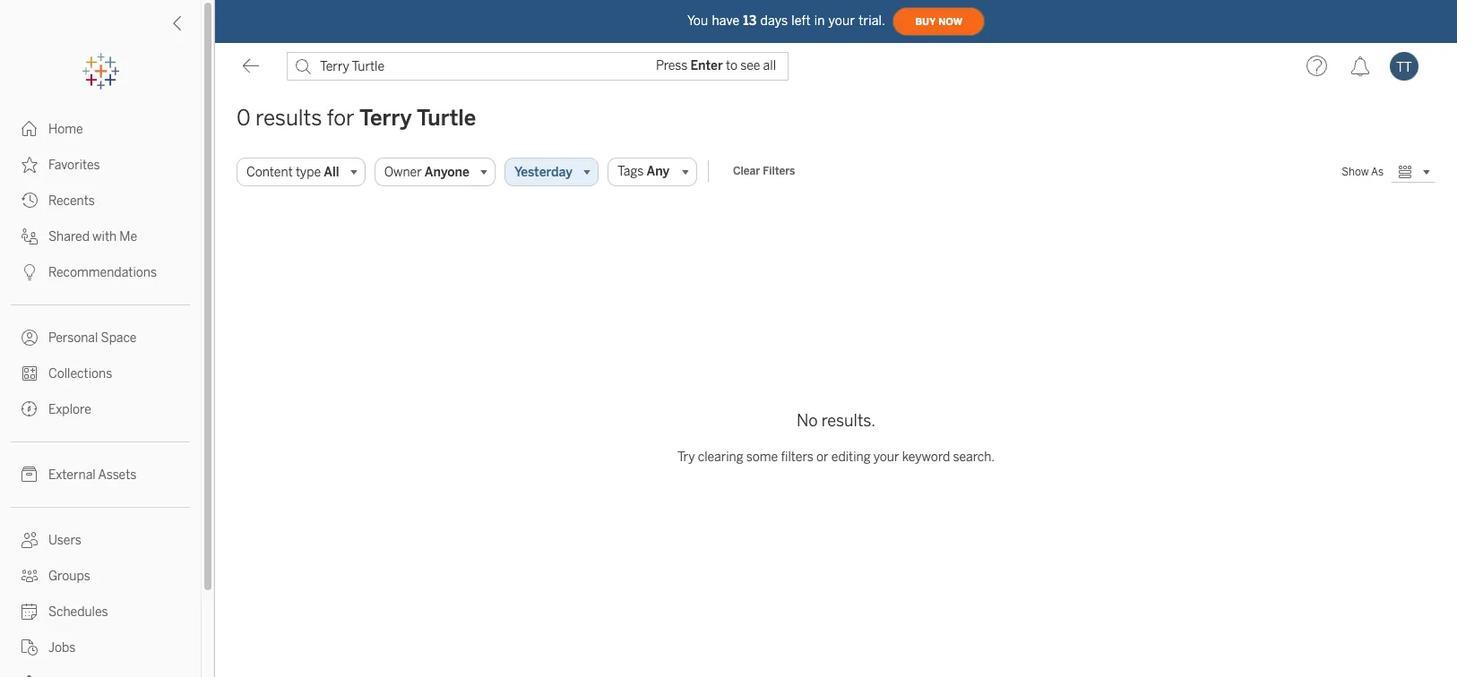 Task type: locate. For each thing, give the bounding box(es) containing it.
by text only_f5he34f image inside shared with me link
[[22, 229, 38, 245]]

by text only_f5he34f image inside groups link
[[22, 568, 38, 584]]

filters
[[781, 450, 814, 465]]

by text only_f5he34f image for schedules
[[22, 604, 38, 620]]

personal space
[[48, 331, 137, 346]]

by text only_f5he34f image for users
[[22, 532, 38, 548]]

6 by text only_f5he34f image from the top
[[22, 640, 38, 656]]

me
[[120, 229, 137, 245]]

buy now button
[[893, 7, 985, 36]]

schedules link
[[0, 594, 201, 630]]

home
[[48, 122, 83, 137]]

with
[[92, 229, 117, 245]]

by text only_f5he34f image left external
[[22, 467, 38, 483]]

results.
[[822, 411, 876, 431]]

collections link
[[0, 356, 201, 392]]

0 vertical spatial your
[[829, 13, 855, 28]]

by text only_f5he34f image left favorites
[[22, 157, 38, 173]]

your right editing
[[874, 450, 899, 465]]

editing
[[831, 450, 871, 465]]

your right in
[[829, 13, 855, 28]]

4 by text only_f5he34f image from the top
[[22, 401, 38, 418]]

or
[[816, 450, 829, 465]]

tags
[[617, 164, 644, 179]]

4 by text only_f5he34f image from the top
[[22, 366, 38, 382]]

by text only_f5he34f image left users
[[22, 532, 38, 548]]

explore
[[48, 402, 91, 418]]

1 by text only_f5he34f image from the top
[[22, 157, 38, 173]]

1 horizontal spatial your
[[874, 450, 899, 465]]

by text only_f5he34f image inside users link
[[22, 532, 38, 548]]

groups link
[[0, 558, 201, 594]]

by text only_f5he34f image inside external assets link
[[22, 467, 38, 483]]

explore link
[[0, 392, 201, 427]]

by text only_f5he34f image inside jobs link
[[22, 640, 38, 656]]

1 vertical spatial your
[[874, 450, 899, 465]]

by text only_f5he34f image left the home
[[22, 121, 38, 137]]

by text only_f5he34f image left explore
[[22, 401, 38, 418]]

by text only_f5he34f image for recommendations
[[22, 264, 38, 281]]

home link
[[0, 111, 201, 147]]

by text only_f5he34f image for collections
[[22, 366, 38, 382]]

by text only_f5he34f image for recents
[[22, 193, 38, 209]]

by text only_f5he34f image
[[22, 157, 38, 173], [22, 229, 38, 245], [22, 330, 38, 346], [22, 401, 38, 418], [22, 467, 38, 483], [22, 532, 38, 548], [22, 568, 38, 584]]

by text only_f5he34f image for home
[[22, 121, 38, 137]]

6 by text only_f5he34f image from the top
[[22, 532, 38, 548]]

by text only_f5he34f image left the collections
[[22, 366, 38, 382]]

by text only_f5he34f image inside the recommendations link
[[22, 264, 38, 281]]

clearing
[[698, 450, 744, 465]]

1 by text only_f5he34f image from the top
[[22, 121, 38, 137]]

2 by text only_f5he34f image from the top
[[22, 193, 38, 209]]

external assets link
[[0, 457, 201, 493]]

by text only_f5he34f image left groups
[[22, 568, 38, 584]]

7 by text only_f5he34f image from the top
[[22, 568, 38, 584]]

by text only_f5he34f image inside schedules link
[[22, 604, 38, 620]]

by text only_f5he34f image left recents
[[22, 193, 38, 209]]

recommendations link
[[0, 255, 201, 290]]

you
[[687, 13, 708, 28]]

all
[[324, 164, 339, 180]]

by text only_f5he34f image inside collections link
[[22, 366, 38, 382]]

jobs
[[48, 641, 76, 656]]

3 by text only_f5he34f image from the top
[[22, 330, 38, 346]]

personal
[[48, 331, 98, 346]]

personal space link
[[0, 320, 201, 356]]

by text only_f5he34f image inside recents 'link'
[[22, 193, 38, 209]]

0 horizontal spatial your
[[829, 13, 855, 28]]

as
[[1371, 166, 1384, 178]]

your for editing
[[874, 450, 899, 465]]

by text only_f5he34f image left personal
[[22, 330, 38, 346]]

show
[[1342, 166, 1369, 178]]

favorites
[[48, 158, 100, 173]]

by text only_f5he34f image left recommendations
[[22, 264, 38, 281]]

left
[[792, 13, 811, 28]]

by text only_f5he34f image up tasks image
[[22, 640, 38, 656]]

jobs link
[[0, 630, 201, 666]]

recommendations
[[48, 265, 157, 281]]

by text only_f5he34f image inside "home" link
[[22, 121, 38, 137]]

5 by text only_f5he34f image from the top
[[22, 467, 38, 483]]

your inside no results. status
[[874, 450, 899, 465]]

content
[[246, 164, 293, 180]]

keyword
[[902, 450, 950, 465]]

some
[[746, 450, 778, 465]]

by text only_f5he34f image inside explore link
[[22, 401, 38, 418]]

search.
[[953, 450, 995, 465]]

3 by text only_f5he34f image from the top
[[22, 264, 38, 281]]

Search for views, metrics, workbooks, and more text field
[[287, 52, 789, 81]]

2 by text only_f5he34f image from the top
[[22, 229, 38, 245]]

by text only_f5he34f image inside "favorites" link
[[22, 157, 38, 173]]

recents
[[48, 194, 95, 209]]

assets
[[98, 468, 137, 483]]

shared with me link
[[0, 219, 201, 255]]

by text only_f5he34f image
[[22, 121, 38, 137], [22, 193, 38, 209], [22, 264, 38, 281], [22, 366, 38, 382], [22, 604, 38, 620], [22, 640, 38, 656]]

5 by text only_f5he34f image from the top
[[22, 604, 38, 620]]

by text only_f5he34f image inside personal space link
[[22, 330, 38, 346]]

your
[[829, 13, 855, 28], [874, 450, 899, 465]]

show as
[[1342, 166, 1384, 178]]

by text only_f5he34f image left schedules
[[22, 604, 38, 620]]

by text only_f5he34f image left 'shared'
[[22, 229, 38, 245]]

clear filters
[[733, 165, 795, 177]]

0
[[237, 105, 251, 131]]

content type all
[[246, 164, 339, 180]]



Task type: vqa. For each thing, say whether or not it's contained in the screenshot.
the Me
yes



Task type: describe. For each thing, give the bounding box(es) containing it.
tags any
[[617, 164, 670, 179]]

turtle
[[417, 105, 476, 131]]

have
[[712, 13, 740, 28]]

navigation panel element
[[0, 54, 201, 678]]

buy now
[[915, 16, 963, 27]]

buy
[[915, 16, 936, 27]]

favorites link
[[0, 147, 201, 183]]

13
[[743, 13, 757, 28]]

by text only_f5he34f image for favorites
[[22, 157, 38, 173]]

yesterday
[[514, 164, 573, 180]]

users link
[[0, 522, 201, 558]]

clear
[[733, 165, 760, 177]]

owner anyone
[[384, 164, 469, 180]]

recents link
[[0, 183, 201, 219]]

any
[[647, 164, 670, 179]]

by text only_f5he34f image for external assets
[[22, 467, 38, 483]]

main navigation. press the up and down arrow keys to access links. element
[[0, 111, 201, 678]]

try clearing some filters or editing your keyword search.
[[677, 450, 995, 465]]

for
[[327, 105, 354, 131]]

yesterday button
[[504, 158, 599, 186]]

try
[[677, 450, 695, 465]]

collections
[[48, 367, 112, 382]]

0 results for terry turtle
[[237, 105, 476, 131]]

shared
[[48, 229, 90, 245]]

owner
[[384, 164, 422, 180]]

terry
[[359, 105, 412, 131]]

by text only_f5he34f image for jobs
[[22, 640, 38, 656]]

anyone
[[425, 164, 469, 180]]

now
[[938, 16, 963, 27]]

by text only_f5he34f image for shared with me
[[22, 229, 38, 245]]

space
[[101, 331, 137, 346]]

groups
[[48, 569, 90, 584]]

by text only_f5he34f image for explore
[[22, 401, 38, 418]]

days
[[760, 13, 788, 28]]

external assets
[[48, 468, 137, 483]]

your for in
[[829, 13, 855, 28]]

filters
[[763, 165, 795, 177]]

by text only_f5he34f image for groups
[[22, 568, 38, 584]]

filter bar region
[[237, 158, 1335, 186]]

by text only_f5he34f image for personal space
[[22, 330, 38, 346]]

no results. status
[[677, 410, 995, 481]]

no
[[797, 411, 818, 431]]

no results.
[[797, 411, 876, 431]]

schedules
[[48, 605, 108, 620]]

shared with me
[[48, 229, 137, 245]]

trial.
[[859, 13, 886, 28]]

type
[[296, 164, 321, 180]]

results
[[255, 105, 322, 131]]

you have 13 days left in your trial.
[[687, 13, 886, 28]]

clear filters button
[[725, 160, 803, 182]]

in
[[814, 13, 825, 28]]

external
[[48, 468, 96, 483]]

tasks image
[[22, 676, 38, 678]]

users
[[48, 533, 81, 548]]

main region
[[215, 90, 1457, 678]]



